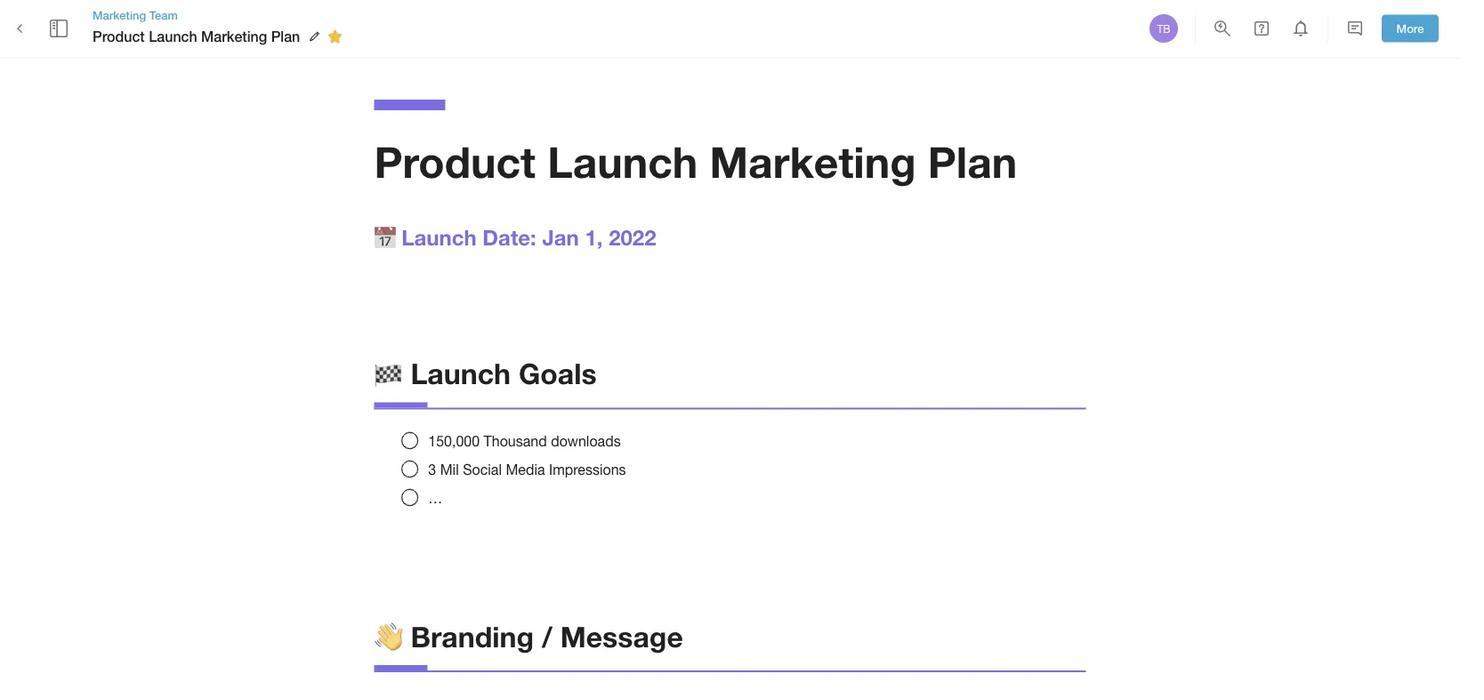 Task type: vqa. For each thing, say whether or not it's contained in the screenshot.
150,000
yes



Task type: locate. For each thing, give the bounding box(es) containing it.
mil
[[440, 462, 459, 478]]

tb
[[1158, 22, 1171, 35]]

remove favorite image
[[324, 26, 346, 47]]

1 horizontal spatial plan
[[928, 136, 1018, 187]]

…
[[428, 490, 443, 506]]

0 horizontal spatial product launch marketing plan
[[93, 28, 300, 45]]

launch
[[149, 28, 197, 45], [548, 136, 698, 187], [402, 224, 477, 250], [411, 357, 511, 391]]

0 vertical spatial marketing
[[93, 8, 146, 22]]

jan
[[543, 224, 579, 250]]

launch down team
[[149, 28, 197, 45]]

0 horizontal spatial marketing
[[93, 8, 146, 22]]

goals
[[519, 357, 597, 391]]

3
[[428, 462, 436, 478]]

1 horizontal spatial product
[[374, 136, 536, 187]]

team
[[149, 8, 178, 22]]

marketing team
[[93, 8, 178, 22]]

thousand
[[484, 433, 547, 450]]

product
[[93, 28, 145, 45], [374, 136, 536, 187]]

product launch marketing plan
[[93, 28, 300, 45], [374, 136, 1018, 187]]

plan
[[271, 28, 300, 45], [928, 136, 1018, 187]]

1 horizontal spatial product launch marketing plan
[[374, 136, 1018, 187]]

/
[[542, 620, 553, 654]]

marketing
[[93, 8, 146, 22], [201, 28, 267, 45], [710, 136, 916, 187]]

1 vertical spatial marketing
[[201, 28, 267, 45]]

date:
[[483, 224, 537, 250]]

👋 branding / message
[[374, 620, 683, 654]]

0 horizontal spatial product
[[93, 28, 145, 45]]

1 horizontal spatial marketing
[[201, 28, 267, 45]]

0 vertical spatial plan
[[271, 28, 300, 45]]

150,000
[[428, 433, 480, 450]]

1,
[[585, 224, 603, 250]]

🏁
[[374, 357, 403, 391]]

tb button
[[1147, 12, 1181, 45]]

3 mil social media impressions
[[428, 462, 626, 478]]

more
[[1397, 21, 1425, 35]]

1 vertical spatial product
[[374, 136, 536, 187]]

2 horizontal spatial marketing
[[710, 136, 916, 187]]



Task type: describe. For each thing, give the bounding box(es) containing it.
launch up 150,000
[[411, 357, 511, 391]]

1 vertical spatial product launch marketing plan
[[374, 136, 1018, 187]]

more button
[[1383, 15, 1439, 42]]

media
[[506, 462, 545, 478]]

2 vertical spatial marketing
[[710, 136, 916, 187]]

0 horizontal spatial plan
[[271, 28, 300, 45]]

social
[[463, 462, 502, 478]]

👋
[[374, 620, 403, 654]]

branding
[[411, 620, 534, 654]]

📅 launch date: jan 1, 2022
[[374, 224, 657, 250]]

🏁 launch goals
[[374, 357, 597, 391]]

150,000 thousand downloads
[[428, 433, 621, 450]]

2022
[[609, 224, 657, 250]]

impressions
[[549, 462, 626, 478]]

message
[[561, 620, 683, 654]]

downloads
[[551, 433, 621, 450]]

launch up 2022
[[548, 136, 698, 187]]

launch right 📅
[[402, 224, 477, 250]]

marketing team link
[[93, 7, 348, 23]]

📅
[[374, 224, 396, 250]]

0 vertical spatial product
[[93, 28, 145, 45]]

0 vertical spatial product launch marketing plan
[[93, 28, 300, 45]]

1 vertical spatial plan
[[928, 136, 1018, 187]]



